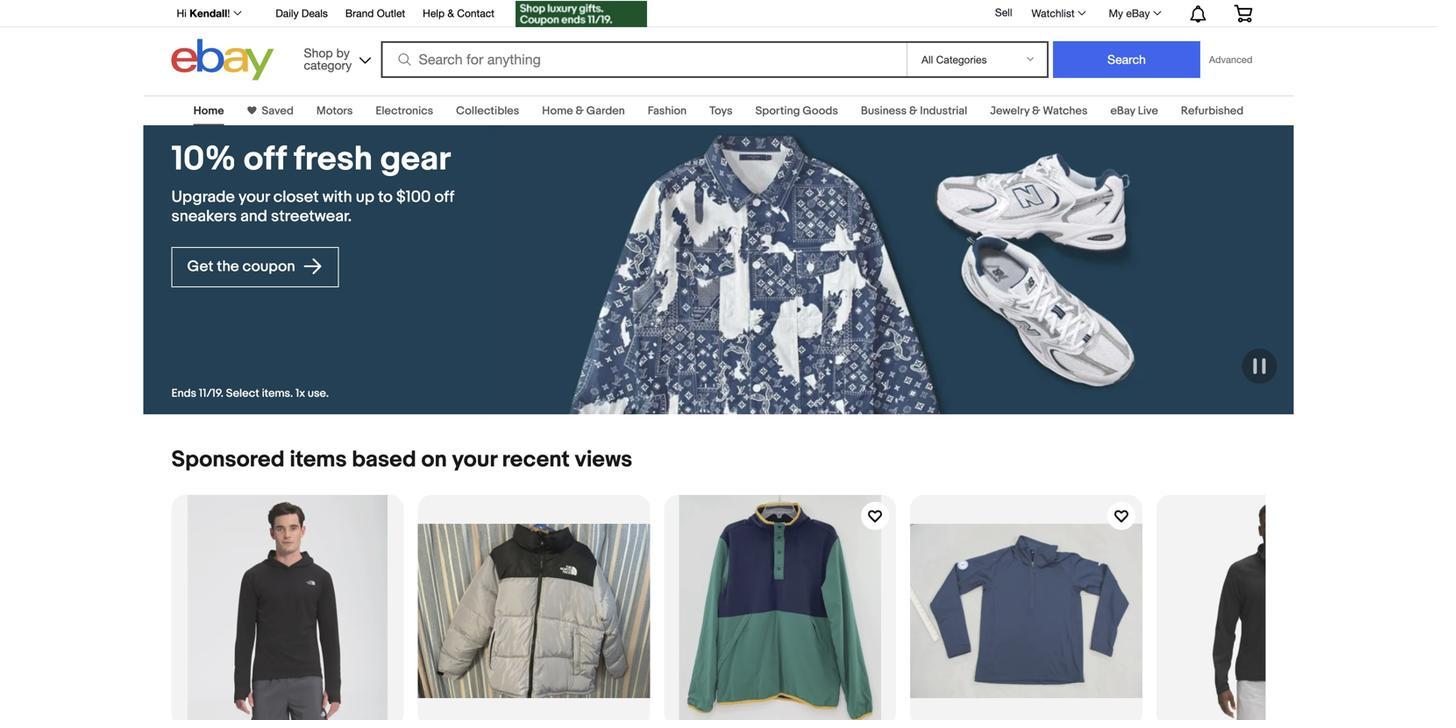 Task type: describe. For each thing, give the bounding box(es) containing it.
views
[[575, 447, 632, 474]]

refurbished
[[1181, 104, 1244, 118]]

business
[[861, 104, 907, 118]]

outlet
[[377, 7, 405, 19]]

advanced
[[1209, 54, 1252, 65]]

1 horizontal spatial off
[[434, 187, 454, 207]]

to
[[378, 187, 393, 207]]

& for home
[[576, 104, 584, 118]]

watches
[[1043, 104, 1088, 118]]

& for help
[[448, 7, 454, 19]]

10% off fresh gear upgrade your closet with up to $100 off sneakers and streetwear.
[[171, 139, 454, 226]]

ebay live link
[[1110, 104, 1158, 118]]

daily deals link
[[276, 4, 328, 24]]

items.
[[262, 387, 293, 401]]

hi kendall !
[[177, 7, 230, 19]]

contact
[[457, 7, 494, 19]]

10% off fresh gear link
[[171, 139, 463, 180]]

sporting goods
[[755, 104, 838, 118]]

collectibles
[[456, 104, 519, 118]]

jewelry
[[990, 104, 1030, 118]]

your inside 10% off fresh gear upgrade your closet with up to $100 off sneakers and streetwear.
[[238, 187, 270, 207]]

items
[[290, 447, 347, 474]]

Search for anything text field
[[384, 43, 903, 76]]

ends 11/19. select items. 1x use.
[[171, 387, 329, 401]]

fashion
[[648, 104, 687, 118]]

sporting goods link
[[755, 104, 838, 118]]

with
[[322, 187, 352, 207]]

help & contact link
[[423, 4, 494, 24]]

shop by category banner
[[167, 0, 1266, 85]]

1 vertical spatial your
[[452, 447, 497, 474]]

upgrade
[[171, 187, 235, 207]]

ends
[[171, 387, 196, 401]]

streetwear.
[[271, 207, 352, 226]]

10%
[[171, 139, 236, 180]]

daily
[[276, 7, 299, 19]]

live
[[1138, 104, 1158, 118]]

up
[[356, 187, 374, 207]]

saved link
[[257, 104, 294, 118]]

by
[[336, 46, 350, 60]]

get
[[187, 258, 213, 276]]

brand
[[345, 7, 374, 19]]

get the coupon image
[[516, 1, 647, 27]]

jewelry & watches
[[990, 104, 1088, 118]]

ebay inside account navigation
[[1126, 7, 1150, 19]]

brand outlet link
[[345, 4, 405, 24]]

11/19.
[[199, 387, 224, 401]]

10% off fresh gear main content
[[0, 85, 1437, 721]]

1x
[[296, 387, 305, 401]]

electronics
[[376, 104, 433, 118]]

get the coupon
[[187, 258, 299, 276]]

fashion link
[[648, 104, 687, 118]]

the
[[217, 258, 239, 276]]

garden
[[586, 104, 625, 118]]

sneakers
[[171, 207, 237, 226]]

ebay inside 10% off fresh gear main content
[[1110, 104, 1135, 118]]

sponsored
[[171, 447, 285, 474]]

closet
[[273, 187, 319, 207]]



Task type: locate. For each thing, give the bounding box(es) containing it.
ebay right my in the right of the page
[[1126, 7, 1150, 19]]

0 vertical spatial ebay
[[1126, 7, 1150, 19]]

electronics link
[[376, 104, 433, 118]]

& inside account navigation
[[448, 7, 454, 19]]

and
[[240, 207, 267, 226]]

your shopping cart image
[[1233, 5, 1253, 22]]

& for jewelry
[[1032, 104, 1040, 118]]

toys link
[[709, 104, 733, 118]]

&
[[448, 7, 454, 19], [576, 104, 584, 118], [909, 104, 918, 118], [1032, 104, 1040, 118]]

industrial
[[920, 104, 967, 118]]

gear
[[380, 139, 451, 180]]

home for home
[[193, 104, 224, 118]]

sporting
[[755, 104, 800, 118]]

0 vertical spatial off
[[244, 139, 286, 180]]

shop by category button
[[296, 39, 375, 77]]

my ebay link
[[1099, 3, 1169, 24]]

home for home & garden
[[542, 104, 573, 118]]

recent
[[502, 447, 570, 474]]

1 vertical spatial ebay
[[1110, 104, 1135, 118]]

your right on
[[452, 447, 497, 474]]

1 horizontal spatial your
[[452, 447, 497, 474]]

business & industrial link
[[861, 104, 967, 118]]

your
[[238, 187, 270, 207], [452, 447, 497, 474]]

off up 'closet'
[[244, 139, 286, 180]]

ebay live
[[1110, 104, 1158, 118]]

off
[[244, 139, 286, 180], [434, 187, 454, 207]]

& for business
[[909, 104, 918, 118]]

based
[[352, 447, 416, 474]]

ebay left live
[[1110, 104, 1135, 118]]

my ebay
[[1109, 7, 1150, 19]]

jewelry & watches link
[[990, 104, 1088, 118]]

use.
[[308, 387, 329, 401]]

$100
[[396, 187, 431, 207]]

account navigation
[[167, 0, 1266, 29]]

coupon
[[242, 258, 295, 276]]

& right jewelry in the right of the page
[[1032, 104, 1040, 118]]

home left garden
[[542, 104, 573, 118]]

ebay
[[1126, 7, 1150, 19], [1110, 104, 1135, 118]]

on
[[421, 447, 447, 474]]

none submit inside shop by category banner
[[1053, 41, 1200, 78]]

2 home from the left
[[542, 104, 573, 118]]

goods
[[803, 104, 838, 118]]

& right the help
[[448, 7, 454, 19]]

0 horizontal spatial your
[[238, 187, 270, 207]]

!
[[227, 7, 230, 19]]

home up 10%
[[193, 104, 224, 118]]

None submit
[[1053, 41, 1200, 78]]

sell link
[[987, 6, 1020, 19]]

motors link
[[316, 104, 353, 118]]

collectibles link
[[456, 104, 519, 118]]

brand outlet
[[345, 7, 405, 19]]

deals
[[302, 7, 328, 19]]

shop
[[304, 46, 333, 60]]

advanced link
[[1200, 42, 1261, 77]]

1 home from the left
[[193, 104, 224, 118]]

1 vertical spatial off
[[434, 187, 454, 207]]

home & garden link
[[542, 104, 625, 118]]

0 vertical spatial your
[[238, 187, 270, 207]]

& left garden
[[576, 104, 584, 118]]

saved
[[262, 104, 294, 118]]

sell
[[995, 6, 1012, 19]]

get the coupon link
[[171, 247, 339, 288]]

home & garden
[[542, 104, 625, 118]]

my
[[1109, 7, 1123, 19]]

shop by category
[[304, 46, 352, 72]]

sponsored items based on your recent views
[[171, 447, 632, 474]]

help & contact
[[423, 7, 494, 19]]

motors
[[316, 104, 353, 118]]

daily deals
[[276, 7, 328, 19]]

select
[[226, 387, 259, 401]]

off right $100
[[434, 187, 454, 207]]

kendall
[[190, 7, 227, 19]]

your up the "and"
[[238, 187, 270, 207]]

watchlist
[[1032, 7, 1075, 19]]

home
[[193, 104, 224, 118], [542, 104, 573, 118]]

0 horizontal spatial home
[[193, 104, 224, 118]]

fresh
[[294, 139, 373, 180]]

refurbished link
[[1181, 104, 1244, 118]]

toys
[[709, 104, 733, 118]]

business & industrial
[[861, 104, 967, 118]]

& right business at the top of page
[[909, 104, 918, 118]]

watchlist link
[[1022, 3, 1094, 24]]

1 horizontal spatial home
[[542, 104, 573, 118]]

help
[[423, 7, 445, 19]]

0 horizontal spatial off
[[244, 139, 286, 180]]

category
[[304, 58, 352, 72]]

hi
[[177, 7, 187, 19]]



Task type: vqa. For each thing, say whether or not it's contained in the screenshot.
your
yes



